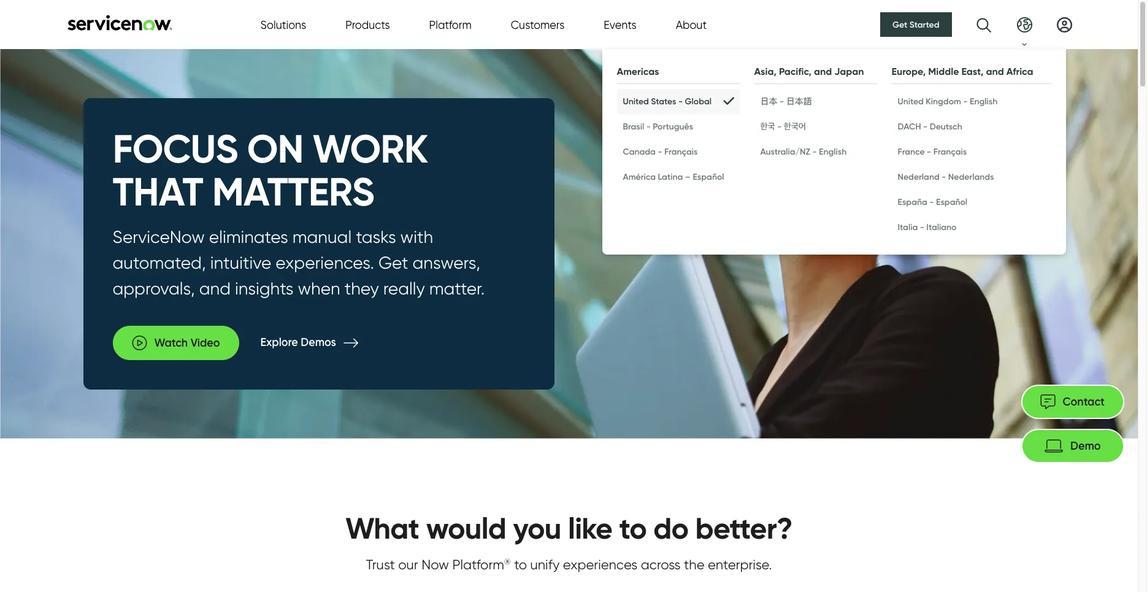 Task type: vqa. For each thing, say whether or not it's contained in the screenshot.
our
no



Task type: locate. For each thing, give the bounding box(es) containing it.
english down 한국 - 한국어 link
[[819, 146, 847, 157]]

español right – on the right top of the page
[[693, 171, 724, 182]]

português
[[653, 121, 693, 132]]

1 horizontal spatial english
[[970, 95, 998, 106]]

1 horizontal spatial and
[[986, 65, 1004, 77]]

한국 - 한국어 link
[[754, 114, 877, 139]]

- right 'brasil' at top
[[646, 121, 651, 132]]

europe,
[[892, 65, 926, 77]]

deutsch
[[930, 121, 962, 132]]

- right france on the top of the page
[[927, 146, 931, 157]]

- right kingdom
[[964, 95, 968, 106]]

united kingdom - english
[[898, 95, 998, 106]]

americas
[[617, 65, 659, 77]]

français down deutsch
[[934, 146, 967, 157]]

- for nederland - nederlands
[[942, 171, 946, 182]]

started
[[910, 19, 940, 30]]

- down 한국 - 한국어 link
[[813, 146, 817, 157]]

français
[[664, 146, 698, 157], [934, 146, 967, 157]]

and
[[814, 65, 832, 77], [986, 65, 1004, 77]]

nederland - nederlands
[[898, 171, 994, 182]]

australia/nz - english link
[[754, 139, 877, 164]]

english
[[970, 95, 998, 106], [819, 146, 847, 157]]

get started
[[893, 19, 940, 30]]

0 horizontal spatial english
[[819, 146, 847, 157]]

français inside france - français link
[[934, 146, 967, 157]]

nederland - nederlands link
[[892, 164, 1051, 189]]

japan
[[835, 65, 864, 77]]

1 vertical spatial english
[[819, 146, 847, 157]]

states
[[651, 95, 676, 106]]

0 horizontal spatial español
[[693, 171, 724, 182]]

0 horizontal spatial and
[[814, 65, 832, 77]]

dach - deutsch link
[[892, 114, 1051, 139]]

- for brasil - português
[[646, 121, 651, 132]]

nederland
[[898, 171, 940, 182]]

1 horizontal spatial united
[[898, 95, 924, 106]]

0 vertical spatial español
[[693, 171, 724, 182]]

- right españa
[[930, 196, 934, 207]]

united
[[623, 95, 649, 106], [898, 95, 924, 106]]

kingdom
[[926, 95, 961, 106]]

- right 한국
[[777, 121, 782, 132]]

français for americas
[[664, 146, 698, 157]]

español
[[693, 171, 724, 182], [936, 196, 968, 207]]

and left japan
[[814, 65, 832, 77]]

1 français from the left
[[664, 146, 698, 157]]

united up 'brasil' at top
[[623, 95, 649, 106]]

1 horizontal spatial español
[[936, 196, 968, 207]]

- for australia/nz - english
[[813, 146, 817, 157]]

get
[[893, 19, 908, 30]]

get started link
[[880, 12, 952, 37]]

- right "canada"
[[658, 146, 662, 157]]

dach - deutsch
[[898, 121, 962, 132]]

- right italia
[[920, 221, 924, 232]]

asia,
[[754, 65, 777, 77]]

-
[[678, 95, 683, 106], [780, 95, 784, 106], [964, 95, 968, 106], [646, 121, 651, 132], [777, 121, 782, 132], [923, 121, 928, 132], [658, 146, 662, 157], [813, 146, 817, 157], [927, 146, 931, 157], [942, 171, 946, 182], [930, 196, 934, 207], [920, 221, 924, 232]]

2 français from the left
[[934, 146, 967, 157]]

2 united from the left
[[898, 95, 924, 106]]

- for france - français
[[927, 146, 931, 157]]

united for europe, middle east, and africa
[[898, 95, 924, 106]]

- right nederland
[[942, 171, 946, 182]]

- right dach
[[923, 121, 928, 132]]

italia - italiano link
[[892, 214, 1051, 240]]

english up dach - deutsch link on the top of the page
[[970, 95, 998, 106]]

1 horizontal spatial français
[[934, 146, 967, 157]]

españa - español
[[898, 196, 968, 207]]

español down nederland - nederlands
[[936, 196, 968, 207]]

1 united from the left
[[623, 95, 649, 106]]

pacific,
[[779, 65, 812, 77]]

united states - global
[[623, 95, 712, 106]]

canada
[[623, 146, 656, 157]]

latina
[[658, 171, 683, 182]]

- for españa - español
[[930, 196, 934, 207]]

0 horizontal spatial united
[[623, 95, 649, 106]]

français for europe, middle east, and africa
[[934, 146, 967, 157]]

españa
[[898, 196, 928, 207]]

italia - italiano
[[898, 221, 957, 232]]

español inside the américa latina – español link
[[693, 171, 724, 182]]

go to servicenow account image
[[1057, 17, 1072, 32]]

events
[[604, 18, 637, 31]]

1 vertical spatial español
[[936, 196, 968, 207]]

français down brasil - português link
[[664, 146, 698, 157]]

0 horizontal spatial français
[[664, 146, 698, 157]]

brasil - português link
[[617, 114, 740, 139]]

brasil
[[623, 121, 644, 132]]

- right '日本'
[[780, 95, 784, 106]]

français inside canada - français link
[[664, 146, 698, 157]]

and right the east, on the right top of page
[[986, 65, 1004, 77]]

united up dach
[[898, 95, 924, 106]]

español inside españa - español link
[[936, 196, 968, 207]]

customers
[[511, 18, 565, 31]]



Task type: describe. For each thing, give the bounding box(es) containing it.
canada - français
[[623, 146, 698, 157]]

asia, pacific, and japan
[[754, 65, 864, 77]]

nederlands
[[948, 171, 994, 182]]

한국 - 한국어
[[760, 121, 806, 132]]

españa - español link
[[892, 189, 1051, 214]]

products
[[346, 18, 390, 31]]

- for 한국 - 한국어
[[777, 121, 782, 132]]

日本
[[760, 95, 778, 106]]

about
[[676, 18, 707, 31]]

solid image
[[724, 95, 733, 107]]

日本 - 日本語
[[760, 95, 812, 106]]

solutions
[[260, 18, 306, 31]]

united states - global link
[[617, 89, 740, 114]]

brasil - português
[[623, 121, 693, 132]]

middle
[[928, 65, 959, 77]]

products button
[[346, 16, 390, 33]]

united for americas
[[623, 95, 649, 106]]

platform
[[429, 18, 472, 31]]

- for 日本 - 日本語
[[780, 95, 784, 106]]

américa latina – español
[[623, 171, 724, 182]]

italiano
[[927, 221, 957, 232]]

- for italia - italiano
[[920, 221, 924, 232]]

france
[[898, 146, 925, 157]]

0 vertical spatial english
[[970, 95, 998, 106]]

한국어
[[784, 121, 806, 132]]

east,
[[962, 65, 984, 77]]

united kingdom - english link
[[892, 89, 1051, 114]]

日本 - 日本語 link
[[754, 89, 877, 114]]

dach
[[898, 121, 921, 132]]

2 and from the left
[[986, 65, 1004, 77]]

américa latina – español link
[[617, 164, 740, 189]]

1 and from the left
[[814, 65, 832, 77]]

italia
[[898, 221, 918, 232]]

france - français link
[[892, 139, 1051, 164]]

- right states
[[678, 95, 683, 106]]

europe, middle east, and africa
[[892, 65, 1033, 77]]

américa
[[623, 171, 656, 182]]

global
[[685, 95, 712, 106]]

日本語
[[786, 95, 812, 106]]

servicenow image
[[66, 14, 173, 30]]

events button
[[604, 16, 637, 33]]

–
[[685, 171, 691, 182]]

australia/nz - english
[[760, 146, 847, 157]]

canada - français link
[[617, 139, 740, 164]]

africa
[[1007, 65, 1033, 77]]

australia/nz
[[760, 146, 810, 157]]

- for dach - deutsch
[[923, 121, 928, 132]]

한국
[[760, 121, 775, 132]]

france - français
[[898, 146, 967, 157]]

platform button
[[429, 16, 472, 33]]

customers button
[[511, 16, 565, 33]]

- for canada - français
[[658, 146, 662, 157]]

about button
[[676, 16, 707, 33]]

solutions button
[[260, 16, 306, 33]]



